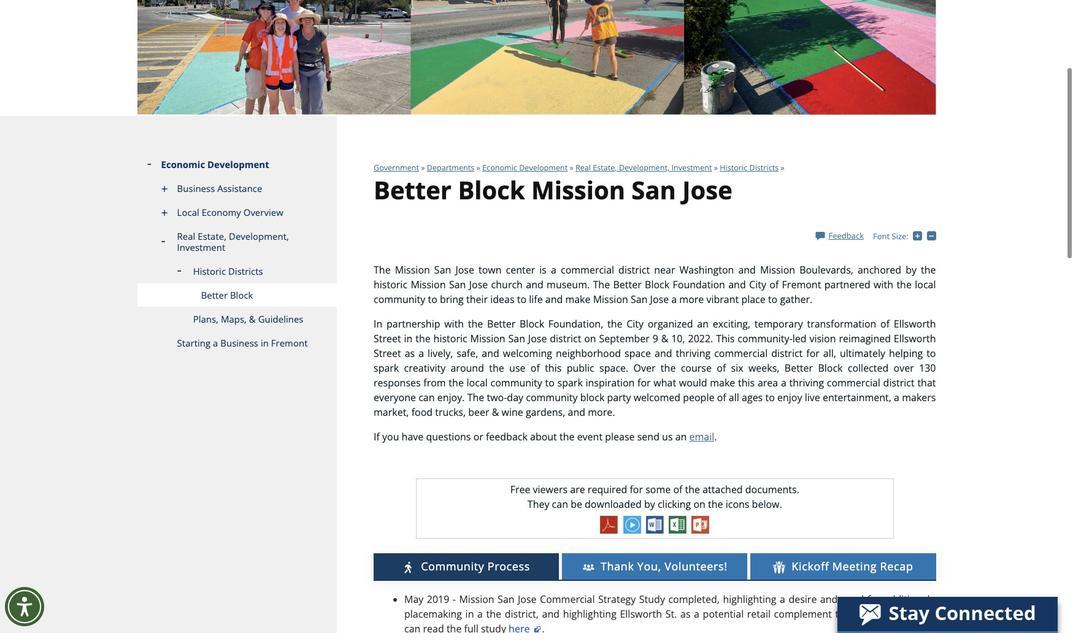 Task type: vqa. For each thing, say whether or not it's contained in the screenshot.
Real
yes



Task type: locate. For each thing, give the bounding box(es) containing it.
0 vertical spatial on
[[584, 332, 596, 345]]

jose inside in partnership with the better block foundation, the city organized an exciting, temporary transformation of ellsworth street in the historic mission san jose district on september 9 & 10, 2022. this community-led vision reimagined ellsworth street as a lively, safe, and welcoming neighborhood space and thriving commercial district for all, ultimately helping to spark creativity around the use of this public space. over the course of six weeks, better block collected over 130 responses from the local community to spark inspiration for what would make this area a thriving commercial district that everyone can enjoy. the two-day community block party welcomed people of all ages to enjoy live entertainment, a makers market, food trucks, beer & wine gardens, and more.
[[528, 332, 547, 345]]

1 horizontal spatial local
[[915, 278, 936, 291]]

by right anchored
[[906, 263, 917, 277]]

block inside better block link
[[230, 289, 253, 301]]

city up place
[[749, 278, 766, 291]]

icons
[[726, 498, 749, 511]]

thriving up "live"
[[789, 376, 824, 390]]

1 vertical spatial districts
[[228, 265, 263, 277]]

0 vertical spatial estate,
[[593, 163, 617, 173]]

0 horizontal spatial estate,
[[198, 230, 226, 242]]

investment inside real estate, development, investment
[[177, 241, 225, 253]]

the left full
[[447, 622, 462, 633]]

can inside free viewers are required for some of the attached documents. they can be downloaded by clicking on the icons below.
[[552, 498, 568, 511]]

washington
[[680, 263, 734, 277]]

street
[[374, 332, 401, 345], [374, 347, 401, 360]]

san inside may 2019 - mission san jose commercial strategy study completed, highlighting a desire and need for additional placemaking in a the district, and highlighting ellsworth st. as a potential retail complement to mission blvd. you can read the full study
[[498, 593, 515, 606]]

in up full
[[465, 608, 474, 621]]

of up the clicking
[[673, 483, 683, 496]]

local down 'around'
[[467, 376, 488, 390]]

st.
[[666, 608, 677, 621]]

1 street from the top
[[374, 332, 401, 345]]

0 horizontal spatial real estate, development, investment link
[[137, 225, 337, 260]]

1 horizontal spatial city
[[749, 278, 766, 291]]

in down guidelines
[[261, 337, 269, 349]]

130
[[919, 361, 936, 375]]

for left some
[[630, 483, 643, 496]]

everyone
[[374, 391, 416, 404]]

district down over
[[883, 376, 915, 390]]

1 horizontal spatial as
[[680, 608, 691, 621]]

business up local
[[177, 182, 215, 195]]

and right life
[[545, 293, 563, 306]]

1 horizontal spatial make
[[710, 376, 735, 390]]

to down need
[[835, 608, 845, 621]]

& right 9
[[661, 332, 668, 345]]

city up september
[[627, 317, 644, 331]]

the down +
[[921, 263, 936, 277]]

as
[[405, 347, 415, 360], [680, 608, 691, 621]]

0 vertical spatial spark
[[374, 361, 399, 375]]

and down block
[[568, 406, 585, 419]]

the right museum.
[[593, 278, 610, 291]]

1 vertical spatial local
[[467, 376, 488, 390]]

recap
[[880, 559, 913, 574]]

this up ages
[[738, 376, 755, 390]]

a
[[551, 263, 556, 277], [671, 293, 677, 306], [213, 337, 218, 349], [419, 347, 424, 360], [781, 376, 786, 390], [894, 391, 900, 404], [780, 593, 785, 606], [477, 608, 483, 621], [694, 608, 699, 621]]

development, inside real estate, development, investment
[[229, 230, 289, 242]]

the up what
[[661, 361, 676, 375]]

0 vertical spatial historic districts link
[[720, 163, 779, 173]]

1 horizontal spatial development,
[[619, 163, 670, 173]]

1 horizontal spatial on
[[694, 498, 706, 511]]

reimagined
[[839, 332, 891, 345]]

2 horizontal spatial in
[[465, 608, 474, 621]]

an up 2022.
[[697, 317, 709, 331]]

from
[[424, 376, 446, 390]]

0 vertical spatial &
[[249, 313, 256, 325]]

of
[[770, 278, 779, 291], [881, 317, 890, 331], [531, 361, 540, 375], [717, 361, 726, 375], [717, 391, 726, 404], [673, 483, 683, 496]]

historic up the in
[[374, 278, 407, 291]]

enjoy
[[777, 391, 802, 404]]

can left read
[[404, 622, 421, 633]]

departments link
[[427, 163, 474, 173]]

process
[[488, 559, 530, 574]]

font
[[873, 231, 890, 242]]

the up the in
[[374, 263, 391, 277]]

send
[[637, 430, 660, 444]]

by down some
[[644, 498, 655, 511]]

with inside the mission san jose town center is a commercial district near washington and mission boulevards, anchored by the historic mission san jose church and museum. the better block foundation and city of fremont partnered with the local community to bring their ideas to life and make mission san jose a more vibrant place to gather.
[[874, 278, 893, 291]]

1 horizontal spatial an
[[697, 317, 709, 331]]

vibrant
[[707, 293, 739, 306]]

1 vertical spatial development,
[[229, 230, 289, 242]]

near
[[654, 263, 675, 277]]

districts inside government » departments » economic development » real estate, development, investment » historic districts better block mission san jose
[[749, 163, 779, 173]]

2 vertical spatial ellsworth
[[620, 608, 662, 621]]

0 horizontal spatial city
[[627, 317, 644, 331]]

the up beer
[[467, 391, 484, 404]]

city inside in partnership with the better block foundation, the city organized an exciting, temporary transformation of ellsworth street in the historic mission san jose district on september 9 & 10, 2022. this community-led vision reimagined ellsworth street as a lively, safe, and welcoming neighborhood space and thriving commercial district for all, ultimately helping to spark creativity around the use of this public space. over the course of six weeks, better block collected over 130 responses from the local community to spark inspiration for what would make this area a thriving commercial district that everyone can enjoy. the two-day community block party welcomed people of all ages to enjoy live entertainment, a makers market, food trucks, beer & wine gardens, and more.
[[627, 317, 644, 331]]

questions
[[426, 430, 471, 444]]

make up all
[[710, 376, 735, 390]]

make inside in partnership with the better block foundation, the city organized an exciting, temporary transformation of ellsworth street in the historic mission san jose district on september 9 & 10, 2022. this community-led vision reimagined ellsworth street as a lively, safe, and welcoming neighborhood space and thriving commercial district for all, ultimately helping to spark creativity around the use of this public space. over the course of six weeks, better block collected over 130 responses from the local community to spark inspiration for what would make this area a thriving commercial district that everyone can enjoy. the two-day community block party welcomed people of all ages to enjoy live entertainment, a makers market, food trucks, beer & wine gardens, and more.
[[710, 376, 735, 390]]

1 vertical spatial make
[[710, 376, 735, 390]]

0 vertical spatial this
[[545, 361, 562, 375]]

development,
[[619, 163, 670, 173], [229, 230, 289, 242]]

0 vertical spatial fremont
[[782, 278, 821, 291]]

mission
[[531, 173, 625, 207], [395, 263, 430, 277], [760, 263, 795, 277], [411, 278, 446, 291], [593, 293, 628, 306], [470, 332, 505, 345], [459, 593, 494, 606], [848, 608, 883, 621]]

study
[[639, 593, 665, 606]]

0 horizontal spatial historic
[[193, 265, 226, 277]]

san inside government » departments » economic development » real estate, development, investment » historic districts better block mission san jose
[[632, 173, 676, 207]]

be
[[571, 498, 582, 511]]

of left all
[[717, 391, 726, 404]]

0 vertical spatial city
[[749, 278, 766, 291]]

1 horizontal spatial estate,
[[593, 163, 617, 173]]

kickoff meeting recap
[[792, 559, 913, 574]]

better inside the mission san jose town center is a commercial district near washington and mission boulevards, anchored by the historic mission san jose church and museum. the better block foundation and city of fremont partnered with the local community to bring their ideas to life and make mission san jose a more vibrant place to gather.
[[613, 278, 642, 291]]

commercial up museum.
[[561, 263, 614, 277]]

mission inside government » departments » economic development » real estate, development, investment » historic districts better block mission san jose
[[531, 173, 625, 207]]

0 vertical spatial community
[[374, 293, 425, 306]]

local down +
[[915, 278, 936, 291]]

departments
[[427, 163, 474, 173]]

highlighting up the "retail"
[[723, 593, 777, 606]]

local inside in partnership with the better block foundation, the city organized an exciting, temporary transformation of ellsworth street in the historic mission san jose district on september 9 & 10, 2022. this community-led vision reimagined ellsworth street as a lively, safe, and welcoming neighborhood space and thriving commercial district for all, ultimately helping to spark creativity around the use of this public space. over the course of six weeks, better block collected over 130 responses from the local community to spark inspiration for what would make this area a thriving commercial district that everyone can enjoy. the two-day community block party welcomed people of all ages to enjoy live entertainment, a makers market, food trucks, beer & wine gardens, and more.
[[467, 376, 488, 390]]

0 horizontal spatial on
[[584, 332, 596, 345]]

1 vertical spatial spark
[[557, 376, 583, 390]]

to
[[428, 293, 437, 306], [517, 293, 526, 306], [768, 293, 778, 306], [927, 347, 936, 360], [545, 376, 555, 390], [765, 391, 775, 404], [835, 608, 845, 621]]

0 vertical spatial development,
[[619, 163, 670, 173]]

highlighting down commercial
[[563, 608, 617, 621]]

0 horizontal spatial spark
[[374, 361, 399, 375]]

lively,
[[428, 347, 453, 360]]

1 horizontal spatial &
[[492, 406, 499, 419]]

in down partnership
[[404, 332, 413, 345]]

that
[[918, 376, 936, 390]]

0 vertical spatial make
[[565, 293, 591, 306]]

1 vertical spatial business
[[220, 337, 258, 349]]

0 horizontal spatial real
[[177, 230, 195, 242]]

historic up lively,
[[434, 332, 467, 345]]

0 vertical spatial historic
[[374, 278, 407, 291]]

for right need
[[868, 593, 881, 606]]

welcomed
[[634, 391, 680, 404]]

event
[[577, 430, 603, 444]]

can inside may 2019 - mission san jose commercial strategy study completed, highlighting a desire and need for additional placemaking in a the district, and highlighting ellsworth st. as a potential retail complement to mission blvd. you can read the full study
[[404, 622, 421, 633]]

fremont
[[782, 278, 821, 291], [271, 337, 308, 349]]

0 vertical spatial real estate, development, investment link
[[576, 163, 712, 173]]

0 horizontal spatial fremont
[[271, 337, 308, 349]]

they
[[528, 498, 549, 511]]

of up temporary
[[770, 278, 779, 291]]

1 horizontal spatial thriving
[[789, 376, 824, 390]]

real inside real estate, development, investment
[[177, 230, 195, 242]]

2 vertical spatial can
[[404, 622, 421, 633]]

1 horizontal spatial by
[[906, 263, 917, 277]]

local
[[915, 278, 936, 291], [467, 376, 488, 390]]

0 horizontal spatial historic
[[374, 278, 407, 291]]

1 vertical spatial estate,
[[198, 230, 226, 242]]

of left six
[[717, 361, 726, 375]]

the mission san jose town center is a commercial district near washington and mission boulevards, anchored by the historic mission san jose church and museum. the better block foundation and city of fremont partnered with the local community to bring their ideas to life and make mission san jose a more vibrant place to gather.
[[374, 263, 936, 306]]

1 vertical spatial historic
[[434, 332, 467, 345]]

this
[[545, 361, 562, 375], [738, 376, 755, 390]]

as right st.
[[680, 608, 691, 621]]

and down 9
[[655, 347, 672, 360]]

in inside in partnership with the better block foundation, the city organized an exciting, temporary transformation of ellsworth street in the historic mission san jose district on september 9 & 10, 2022. this community-led vision reimagined ellsworth street as a lively, safe, and welcoming neighborhood space and thriving commercial district for all, ultimately helping to spark creativity around the use of this public space. over the course of six weeks, better block collected over 130 responses from the local community to spark inspiration for what would make this area a thriving commercial district that everyone can enjoy. the two-day community block party welcomed people of all ages to enjoy live entertainment, a makers market, food trucks, beer & wine gardens, and more.
[[404, 332, 413, 345]]

+
[[922, 230, 927, 241]]

can up 'food'
[[419, 391, 435, 404]]

space.
[[600, 361, 628, 375]]

0 vertical spatial can
[[419, 391, 435, 404]]

helping
[[889, 347, 923, 360]]

guidelines
[[258, 313, 303, 325]]

0 vertical spatial business
[[177, 182, 215, 195]]

community up partnership
[[374, 293, 425, 306]]

beer
[[468, 406, 489, 419]]

community process
[[421, 559, 530, 574]]

0 vertical spatial real
[[576, 163, 591, 173]]

& right maps,
[[249, 313, 256, 325]]

to left life
[[517, 293, 526, 306]]

more
[[679, 293, 704, 306]]

fremont down guidelines
[[271, 337, 308, 349]]

and up life
[[526, 278, 543, 291]]

1 horizontal spatial development
[[519, 163, 568, 173]]

historic inside in partnership with the better block foundation, the city organized an exciting, temporary transformation of ellsworth street in the historic mission san jose district on september 9 & 10, 2022. this community-led vision reimagined ellsworth street as a lively, safe, and welcoming neighborhood space and thriving commercial district for all, ultimately helping to spark creativity around the use of this public space. over the course of six weeks, better block collected over 130 responses from the local community to spark inspiration for what would make this area a thriving commercial district that everyone can enjoy. the two-day community block party welcomed people of all ages to enjoy live entertainment, a makers market, food trucks, beer & wine gardens, and more.
[[434, 332, 467, 345]]

tab list
[[374, 552, 936, 580]]

documents.
[[745, 483, 799, 496]]

you
[[382, 430, 399, 444]]

block
[[580, 391, 605, 404]]

0 horizontal spatial investment
[[177, 241, 225, 253]]

this left public
[[545, 361, 562, 375]]

the down attached
[[708, 498, 723, 511]]

for inside free viewers are required for some of the attached documents. they can be downloaded by clicking on the icons below.
[[630, 483, 643, 496]]

feedback
[[486, 430, 528, 444]]

town
[[479, 263, 502, 277]]

ellsworth
[[894, 317, 936, 331], [894, 332, 936, 345], [620, 608, 662, 621]]

are
[[570, 483, 585, 496]]

the up september
[[607, 317, 622, 331]]

& down two-
[[492, 406, 499, 419]]

2 vertical spatial commercial
[[827, 376, 880, 390]]

economic right departments
[[482, 163, 517, 173]]

download excel viewer image
[[669, 516, 687, 534]]

a down completed,
[[694, 608, 699, 621]]

boulevards,
[[800, 263, 853, 277]]

1 vertical spatial on
[[694, 498, 706, 511]]

can
[[419, 391, 435, 404], [552, 498, 568, 511], [404, 622, 421, 633]]

on up neighborhood
[[584, 332, 596, 345]]

1 vertical spatial historic
[[193, 265, 226, 277]]

2022.
[[688, 332, 713, 345]]

with down bring
[[444, 317, 464, 331]]

commercial inside the mission san jose town center is a commercial district near washington and mission boulevards, anchored by the historic mission san jose church and museum. the better block foundation and city of fremont partnered with the local community to bring their ideas to life and make mission san jose a more vibrant place to gather.
[[561, 263, 614, 277]]

with down anchored
[[874, 278, 893, 291]]

1 horizontal spatial investment
[[672, 163, 712, 173]]

mission inside in partnership with the better block foundation, the city organized an exciting, temporary transformation of ellsworth street in the historic mission san jose district on september 9 & 10, 2022. this community-led vision reimagined ellsworth street as a lively, safe, and welcoming neighborhood space and thriving commercial district for all, ultimately helping to spark creativity around the use of this public space. over the course of six weeks, better block collected over 130 responses from the local community to spark inspiration for what would make this area a thriving commercial district that everyone can enjoy. the two-day community block party welcomed people of all ages to enjoy live entertainment, a makers market, food trucks, beer & wine gardens, and more.
[[470, 332, 505, 345]]

spark down public
[[557, 376, 583, 390]]

0 vertical spatial an
[[697, 317, 709, 331]]

a right starting
[[213, 337, 218, 349]]

1 horizontal spatial historic
[[720, 163, 747, 173]]

on
[[584, 332, 596, 345], [694, 498, 706, 511]]

for
[[806, 347, 820, 360], [638, 376, 651, 390], [630, 483, 643, 496], [868, 593, 881, 606]]

1 horizontal spatial fremont
[[782, 278, 821, 291]]

a up full
[[477, 608, 483, 621]]

1 vertical spatial thriving
[[789, 376, 824, 390]]

make down museum.
[[565, 293, 591, 306]]

in partnership with the better block foundation, the city organized an exciting, temporary transformation of ellsworth street in the historic mission san jose district on september 9 & 10, 2022. this community-led vision reimagined ellsworth street as a lively, safe, and welcoming neighborhood space and thriving commercial district for all, ultimately helping to spark creativity around the use of this public space. over the course of six weeks, better block collected over 130 responses from the local community to spark inspiration for what would make this area a thriving commercial district that everyone can enjoy. the two-day community block party welcomed people of all ages to enjoy live entertainment, a makers market, food trucks, beer & wine gardens, and more.
[[374, 317, 936, 419]]

1 vertical spatial real
[[177, 230, 195, 242]]

for inside may 2019 - mission san jose commercial strategy study completed, highlighting a desire and need for additional placemaking in a the district, and highlighting ellsworth st. as a potential retail complement to mission blvd. you can read the full study
[[868, 593, 881, 606]]

tab list containing community process
[[374, 552, 936, 580]]

as inside may 2019 - mission san jose commercial strategy study completed, highlighting a desire and need for additional placemaking in a the district, and highlighting ellsworth st. as a potential retail complement to mission blvd. you can read the full study
[[680, 608, 691, 621]]

economic up the business assistance
[[161, 158, 205, 171]]

district left "near" at right
[[619, 263, 650, 277]]

three people image
[[582, 562, 594, 574]]

as up 'creativity'
[[405, 347, 415, 360]]

downloaded
[[585, 498, 642, 511]]

the down their
[[468, 317, 483, 331]]

fremont up 'gather.'
[[782, 278, 821, 291]]

economic development link
[[137, 153, 337, 177], [482, 163, 568, 173]]

neighborhood
[[556, 347, 621, 360]]

on inside free viewers are required for some of the attached documents. they can be downloaded by clicking on the icons below.
[[694, 498, 706, 511]]

thank
[[601, 559, 634, 574]]

1 horizontal spatial historic districts link
[[720, 163, 779, 173]]

download windows media player image
[[623, 516, 641, 534]]

by inside free viewers are required for some of the attached documents. they can be downloaded by clicking on the icons below.
[[644, 498, 655, 511]]

- right 2019 at bottom
[[453, 593, 456, 606]]

thriving up course in the bottom right of the page
[[676, 347, 711, 360]]

of up reimagined
[[881, 317, 890, 331]]

0 horizontal spatial in
[[261, 337, 269, 349]]

1 horizontal spatial -
[[936, 230, 939, 241]]

jose inside may 2019 - mission san jose commercial strategy study completed, highlighting a desire and need for additional placemaking in a the district, and highlighting ellsworth st. as a potential retail complement to mission blvd. you can read the full study
[[518, 593, 537, 606]]

1 vertical spatial as
[[680, 608, 691, 621]]

0 vertical spatial the
[[374, 263, 391, 277]]

and up place
[[738, 263, 756, 277]]

1 horizontal spatial this
[[738, 376, 755, 390]]

the left use
[[489, 361, 504, 375]]

the up enjoy.
[[449, 376, 464, 390]]

spark up the "responses" on the bottom left
[[374, 361, 399, 375]]

0 horizontal spatial by
[[644, 498, 655, 511]]

0 vertical spatial local
[[915, 278, 936, 291]]

0 horizontal spatial highlighting
[[563, 608, 617, 621]]

1 horizontal spatial real
[[576, 163, 591, 173]]

starting a business in fremont
[[177, 337, 308, 349]]

0 vertical spatial highlighting
[[723, 593, 777, 606]]

0 horizontal spatial with
[[444, 317, 464, 331]]

- right +
[[936, 230, 939, 241]]

1 horizontal spatial historic
[[434, 332, 467, 345]]

1 horizontal spatial with
[[874, 278, 893, 291]]

economy
[[202, 206, 241, 218]]

2 vertical spatial &
[[492, 406, 499, 419]]

.
[[714, 430, 717, 444]]

0 horizontal spatial economic development link
[[137, 153, 337, 177]]

tab list inside columnusercontrol3 main content
[[374, 552, 936, 580]]

community down use
[[491, 376, 542, 390]]

plans,
[[193, 313, 218, 325]]

0 horizontal spatial -
[[453, 593, 456, 606]]

completed,
[[668, 593, 720, 606]]

community inside the mission san jose town center is a commercial district near washington and mission boulevards, anchored by the historic mission san jose church and museum. the better block foundation and city of fremont partnered with the local community to bring their ideas to life and make mission san jose a more vibrant place to gather.
[[374, 293, 425, 306]]

1 vertical spatial fremont
[[271, 337, 308, 349]]

on up download powerpoint viewer image
[[694, 498, 706, 511]]

1 vertical spatial historic districts link
[[137, 260, 337, 284]]

stay connected image
[[838, 597, 1057, 631]]

trucks,
[[435, 406, 466, 419]]

business down plans, maps, & guidelines link at the left of page
[[220, 337, 258, 349]]

an right "us"
[[675, 430, 687, 444]]

1 vertical spatial investment
[[177, 241, 225, 253]]

commercial up six
[[714, 347, 768, 360]]

can left be
[[552, 498, 568, 511]]

0 horizontal spatial make
[[565, 293, 591, 306]]

the
[[374, 263, 391, 277], [593, 278, 610, 291], [467, 391, 484, 404]]

development inside government » departments » economic development » real estate, development, investment » historic districts better block mission san jose
[[519, 163, 568, 173]]

2 vertical spatial community
[[526, 391, 578, 404]]

partnered
[[824, 278, 871, 291]]

food
[[411, 406, 433, 419]]

0 horizontal spatial commercial
[[561, 263, 614, 277]]

what
[[654, 376, 676, 390]]

commercial up entertainment, at the right bottom of page
[[827, 376, 880, 390]]

fremont inside the mission san jose town center is a commercial district near washington and mission boulevards, anchored by the historic mission san jose church and museum. the better block foundation and city of fremont partnered with the local community to bring their ideas to life and make mission san jose a more vibrant place to gather.
[[782, 278, 821, 291]]

day
[[507, 391, 523, 404]]

1 vertical spatial street
[[374, 347, 401, 360]]

of inside free viewers are required for some of the attached documents. they can be downloaded by clicking on the icons below.
[[673, 483, 683, 496]]

1 vertical spatial can
[[552, 498, 568, 511]]

0 horizontal spatial local
[[467, 376, 488, 390]]

to left bring
[[428, 293, 437, 306]]

government
[[374, 163, 419, 173]]

historic inside government » departments » economic development » real estate, development, investment » historic districts better block mission san jose
[[720, 163, 747, 173]]

for down over
[[638, 376, 651, 390]]

better block link
[[137, 284, 337, 307]]

over
[[634, 361, 656, 375]]

email link
[[689, 430, 714, 444]]

person walking image
[[403, 562, 415, 574]]

gardens,
[[526, 406, 565, 419]]

by inside the mission san jose town center is a commercial district near washington and mission boulevards, anchored by the historic mission san jose church and museum. the better block foundation and city of fremont partnered with the local community to bring their ideas to life and make mission san jose a more vibrant place to gather.
[[906, 263, 917, 277]]



Task type: describe. For each thing, give the bounding box(es) containing it.
download acrobat reader image
[[600, 516, 618, 534]]

community process link
[[375, 558, 558, 575]]

0 horizontal spatial business
[[177, 182, 215, 195]]

0 vertical spatial -
[[936, 230, 939, 241]]

estate, inside real estate, development, investment
[[198, 230, 226, 242]]

0 horizontal spatial this
[[545, 361, 562, 375]]

to down area
[[765, 391, 775, 404]]

volunteers!
[[665, 559, 727, 574]]

inspiration
[[586, 376, 635, 390]]

below.
[[752, 498, 782, 511]]

1 vertical spatial ellsworth
[[894, 332, 936, 345]]

to up gardens,
[[545, 376, 555, 390]]

1 vertical spatial the
[[593, 278, 610, 291]]

columnusercontrol3 main content
[[337, 116, 939, 633]]

overview
[[243, 206, 283, 218]]

more.
[[588, 406, 615, 419]]

a right is at top right
[[551, 263, 556, 277]]

temporary
[[755, 317, 803, 331]]

with inside in partnership with the better block foundation, the city organized an exciting, temporary transformation of ellsworth street in the historic mission san jose district on september 9 & 10, 2022. this community-led vision reimagined ellsworth street as a lively, safe, and welcoming neighborhood space and thriving commercial district for all, ultimately helping to spark creativity around the use of this public space. over the course of six weeks, better block collected over 130 responses from the local community to spark inspiration for what would make this area a thriving commercial district that everyone can enjoy. the two-day community block party welcomed people of all ages to enjoy live entertainment, a makers market, food trucks, beer & wine gardens, and more.
[[444, 317, 464, 331]]

safe,
[[457, 347, 478, 360]]

and right safe, at bottom left
[[482, 347, 499, 360]]

thank you, volunteers!
[[601, 559, 727, 574]]

collected
[[848, 361, 889, 375]]

download powerpoint viewer image
[[692, 516, 709, 534]]

plans, maps, & guidelines
[[193, 313, 303, 325]]

meeting
[[832, 559, 877, 574]]

jose inside government » departments » economic development » real estate, development, investment » historic districts better block mission san jose
[[682, 173, 732, 207]]

and left need
[[820, 593, 838, 606]]

strategy
[[598, 593, 636, 606]]

full
[[464, 622, 478, 633]]

welcoming
[[503, 347, 552, 360]]

1 horizontal spatial economic development link
[[482, 163, 568, 173]]

gather.
[[780, 293, 813, 306]]

read
[[423, 622, 444, 633]]

foundation,
[[548, 317, 603, 331]]

on inside in partnership with the better block foundation, the city organized an exciting, temporary transformation of ellsworth street in the historic mission san jose district on september 9 & 10, 2022. this community-led vision reimagined ellsworth street as a lively, safe, and welcoming neighborhood space and thriving commercial district for all, ultimately helping to spark creativity around the use of this public space. over the course of six weeks, better block collected over 130 responses from the local community to spark inspiration for what would make this area a thriving commercial district that everyone can enjoy. the two-day community block party welcomed people of all ages to enjoy live entertainment, a makers market, food trucks, beer & wine gardens, and more.
[[584, 332, 596, 345]]

or
[[473, 430, 483, 444]]

9
[[653, 332, 658, 345]]

center
[[506, 263, 535, 277]]

0 horizontal spatial the
[[374, 263, 391, 277]]

weeks,
[[749, 361, 780, 375]]

to inside may 2019 - mission san jose commercial strategy study completed, highlighting a desire and need for additional placemaking in a the district, and highlighting ellsworth st. as a potential retail complement to mission blvd. you can read the full study
[[835, 608, 845, 621]]

1 » from the left
[[421, 163, 425, 173]]

blvd.
[[887, 608, 909, 621]]

partnership
[[387, 317, 440, 331]]

anchored
[[858, 263, 901, 277]]

ultimately
[[840, 347, 885, 360]]

0 horizontal spatial development
[[207, 158, 269, 171]]

to right place
[[768, 293, 778, 306]]

wine
[[502, 406, 523, 419]]

about
[[530, 430, 557, 444]]

real inside government » departments » economic development » real estate, development, investment » historic districts better block mission san jose
[[576, 163, 591, 173]]

historic inside the mission san jose town center is a commercial district near washington and mission boulevards, anchored by the historic mission san jose church and museum. the better block foundation and city of fremont partnered with the local community to bring their ideas to life and make mission san jose a more vibrant place to gather.
[[374, 278, 407, 291]]

feedback
[[829, 230, 864, 241]]

webpage banner featuring better block vounteers image
[[137, 0, 936, 116]]

please
[[605, 430, 635, 444]]

2 street from the top
[[374, 347, 401, 360]]

is
[[540, 263, 547, 277]]

0 horizontal spatial historic districts link
[[137, 260, 337, 284]]

potential
[[703, 608, 744, 621]]

+ link
[[913, 230, 927, 241]]

1 vertical spatial community
[[491, 376, 542, 390]]

local economy overview
[[177, 206, 283, 218]]

2 horizontal spatial commercial
[[827, 376, 880, 390]]

0 horizontal spatial an
[[675, 430, 687, 444]]

1 horizontal spatial commercial
[[714, 347, 768, 360]]

investment inside government » departments » economic development » real estate, development, investment » historic districts better block mission san jose
[[672, 163, 712, 173]]

block inside government » departments » economic development » real estate, development, investment » historic districts better block mission san jose
[[458, 173, 525, 207]]

september
[[599, 332, 650, 345]]

3 » from the left
[[570, 163, 574, 173]]

creativity
[[404, 361, 446, 375]]

have
[[402, 430, 424, 444]]

make inside the mission san jose town center is a commercial district near washington and mission boulevards, anchored by the historic mission san jose church and museum. the better block foundation and city of fremont partnered with the local community to bring their ideas to life and make mission san jose a more vibrant place to gather.
[[565, 293, 591, 306]]

district down led at the bottom of the page
[[771, 347, 803, 360]]

and down commercial
[[542, 608, 560, 621]]

0 horizontal spatial &
[[249, 313, 256, 325]]

course
[[681, 361, 712, 375]]

makers
[[902, 391, 936, 404]]

in inside may 2019 - mission san jose commercial strategy study completed, highlighting a desire and need for additional placemaking in a the district, and highlighting ellsworth st. as a potential retail complement to mission blvd. you can read the full study
[[465, 608, 474, 621]]

led
[[793, 332, 807, 345]]

development, inside government » departments » economic development » real estate, development, investment » historic districts better block mission san jose
[[619, 163, 670, 173]]

to up the '130'
[[927, 347, 936, 360]]

and up vibrant
[[728, 278, 746, 291]]

estate, inside government » departments » economic development » real estate, development, investment » historic districts better block mission san jose
[[593, 163, 617, 173]]

local economy overview link
[[137, 201, 337, 225]]

placemaking
[[404, 608, 462, 621]]

starting
[[177, 337, 211, 349]]

business assistance
[[177, 182, 262, 195]]

historic districts
[[193, 265, 263, 277]]

1 horizontal spatial real estate, development, investment link
[[576, 163, 712, 173]]

government » departments » economic development » real estate, development, investment » historic districts better block mission san jose
[[374, 163, 779, 207]]

organized
[[648, 317, 693, 331]]

the up the clicking
[[685, 483, 700, 496]]

plans, maps, & guidelines link
[[137, 307, 337, 331]]

download word viewer image
[[646, 516, 664, 534]]

public
[[567, 361, 594, 375]]

a left desire
[[780, 593, 785, 606]]

us
[[662, 430, 673, 444]]

feedback link
[[816, 230, 864, 241]]

additional
[[884, 593, 930, 606]]

10,
[[671, 332, 685, 345]]

six
[[731, 361, 743, 375]]

kickoff
[[792, 559, 829, 574]]

1 horizontal spatial spark
[[557, 376, 583, 390]]

ideas
[[490, 293, 515, 306]]

1 vertical spatial highlighting
[[563, 608, 617, 621]]

of inside the mission san jose town center is a commercial district near washington and mission boulevards, anchored by the historic mission san jose church and museum. the better block foundation and city of fremont partnered with the local community to bring their ideas to life and make mission san jose a more vibrant place to gather.
[[770, 278, 779, 291]]

1 horizontal spatial business
[[220, 337, 258, 349]]

district inside the mission san jose town center is a commercial district near washington and mission boulevards, anchored by the historic mission san jose church and museum. the better block foundation and city of fremont partnered with the local community to bring their ideas to life and make mission san jose a more vibrant place to gather.
[[619, 263, 650, 277]]

market,
[[374, 406, 409, 419]]

2 horizontal spatial &
[[661, 332, 668, 345]]

study
[[481, 622, 506, 633]]

can inside in partnership with the better block foundation, the city organized an exciting, temporary transformation of ellsworth street in the historic mission san jose district on september 9 & 10, 2022. this community-led vision reimagined ellsworth street as a lively, safe, and welcoming neighborhood space and thriving commercial district for all, ultimately helping to spark creativity around the use of this public space. over the course of six weeks, better block collected over 130 responses from the local community to spark inspiration for what would make this area a thriving commercial district that everyone can enjoy. the two-day community block party welcomed people of all ages to enjoy live entertainment, a makers market, food trucks, beer & wine gardens, and more.
[[419, 391, 435, 404]]

0 horizontal spatial economic
[[161, 158, 205, 171]]

the inside in partnership with the better block foundation, the city organized an exciting, temporary transformation of ellsworth street in the historic mission san jose district on september 9 & 10, 2022. this community-led vision reimagined ellsworth street as a lively, safe, and welcoming neighborhood space and thriving commercial district for all, ultimately helping to spark creativity around the use of this public space. over the course of six weeks, better block collected over 130 responses from the local community to spark inspiration for what would make this area a thriving commercial district that everyone can enjoy. the two-day community block party welcomed people of all ages to enjoy live entertainment, a makers market, food trucks, beer & wine gardens, and more.
[[467, 391, 484, 404]]

a left makers
[[894, 391, 900, 404]]

vision
[[810, 332, 836, 345]]

place
[[741, 293, 766, 306]]

the down anchored
[[897, 278, 912, 291]]

entertainment,
[[823, 391, 891, 404]]

2 » from the left
[[476, 163, 480, 173]]

1 vertical spatial real estate, development, investment link
[[137, 225, 337, 260]]

as inside in partnership with the better block foundation, the city organized an exciting, temporary transformation of ellsworth street in the historic mission san jose district on september 9 & 10, 2022. this community-led vision reimagined ellsworth street as a lively, safe, and welcoming neighborhood space and thriving commercial district for all, ultimately helping to spark creativity around the use of this public space. over the course of six weeks, better block collected over 130 responses from the local community to spark inspiration for what would make this area a thriving commercial district that everyone can enjoy. the two-day community block party welcomed people of all ages to enjoy live entertainment, a makers market, food trucks, beer & wine gardens, and more.
[[405, 347, 415, 360]]

district down foundation,
[[550, 332, 581, 345]]

desire
[[789, 593, 817, 606]]

size:
[[892, 231, 909, 242]]

assistance
[[217, 182, 262, 195]]

city inside the mission san jose town center is a commercial district near washington and mission boulevards, anchored by the historic mission san jose church and museum. the better block foundation and city of fremont partnered with the local community to bring their ideas to life and make mission san jose a more vibrant place to gather.
[[749, 278, 766, 291]]

- inside may 2019 - mission san jose commercial strategy study completed, highlighting a desire and need for additional placemaking in a the district, and highlighting ellsworth st. as a potential retail complement to mission blvd. you can read the full study
[[453, 593, 456, 606]]

0 vertical spatial thriving
[[676, 347, 711, 360]]

4 » from the left
[[714, 163, 718, 173]]

two-
[[487, 391, 507, 404]]

better inside government » departments » economic development » real estate, development, investment » historic districts better block mission san jose
[[374, 173, 452, 207]]

a right area
[[781, 376, 786, 390]]

email
[[689, 430, 714, 444]]

you
[[912, 608, 930, 621]]

people with arms uplifted image
[[773, 562, 786, 574]]

economic inside government » departments » economic development » real estate, development, investment » historic districts better block mission san jose
[[482, 163, 517, 173]]

a up 'creativity'
[[419, 347, 424, 360]]

for left all,
[[806, 347, 820, 360]]

a left more on the top of the page
[[671, 293, 677, 306]]

san inside in partnership with the better block foundation, the city organized an exciting, temporary transformation of ellsworth street in the historic mission san jose district on september 9 & 10, 2022. this community-led vision reimagined ellsworth street as a lively, safe, and welcoming neighborhood space and thriving commercial district for all, ultimately helping to spark creativity around the use of this public space. over the course of six weeks, better block collected over 130 responses from the local community to spark inspiration for what would make this area a thriving commercial district that everyone can enjoy. the two-day community block party welcomed people of all ages to enjoy live entertainment, a makers market, food trucks, beer & wine gardens, and more.
[[508, 332, 525, 345]]

the down partnership
[[416, 332, 431, 345]]

economic development
[[161, 158, 269, 171]]

maps,
[[221, 313, 247, 325]]

viewers
[[533, 483, 568, 496]]

if
[[374, 430, 380, 444]]

ellsworth inside may 2019 - mission san jose commercial strategy study completed, highlighting a desire and need for additional placemaking in a the district, and highlighting ellsworth st. as a potential retail complement to mission blvd. you can read the full study
[[620, 608, 662, 621]]

in
[[374, 317, 382, 331]]

the up study
[[486, 608, 501, 621]]

free viewers are required for some of the attached documents. they can be downloaded by clicking on the icons below.
[[510, 483, 799, 511]]

0 horizontal spatial districts
[[228, 265, 263, 277]]

thank you, volunteers! link
[[563, 558, 746, 575]]

an inside in partnership with the better block foundation, the city organized an exciting, temporary transformation of ellsworth street in the historic mission san jose district on september 9 & 10, 2022. this community-led vision reimagined ellsworth street as a lively, safe, and welcoming neighborhood space and thriving commercial district for all, ultimately helping to spark creativity around the use of this public space. over the course of six weeks, better block collected over 130 responses from the local community to spark inspiration for what would make this area a thriving commercial district that everyone can enjoy. the two-day community block party welcomed people of all ages to enjoy live entertainment, a makers market, food trucks, beer & wine gardens, and more.
[[697, 317, 709, 331]]

you,
[[637, 559, 661, 574]]

0 vertical spatial ellsworth
[[894, 317, 936, 331]]

local inside the mission san jose town center is a commercial district near washington and mission boulevards, anchored by the historic mission san jose church and museum. the better block foundation and city of fremont partnered with the local community to bring their ideas to life and make mission san jose a more vibrant place to gather.
[[915, 278, 936, 291]]

people
[[683, 391, 714, 404]]

may
[[404, 593, 424, 606]]

the left event
[[560, 430, 575, 444]]

local
[[177, 206, 199, 218]]

of down the welcoming
[[531, 361, 540, 375]]

starting a business in fremont link
[[137, 331, 337, 355]]

block inside the mission san jose town center is a commercial district near washington and mission boulevards, anchored by the historic mission san jose church and museum. the better block foundation and city of fremont partnered with the local community to bring their ideas to life and make mission san jose a more vibrant place to gather.
[[645, 278, 670, 291]]



